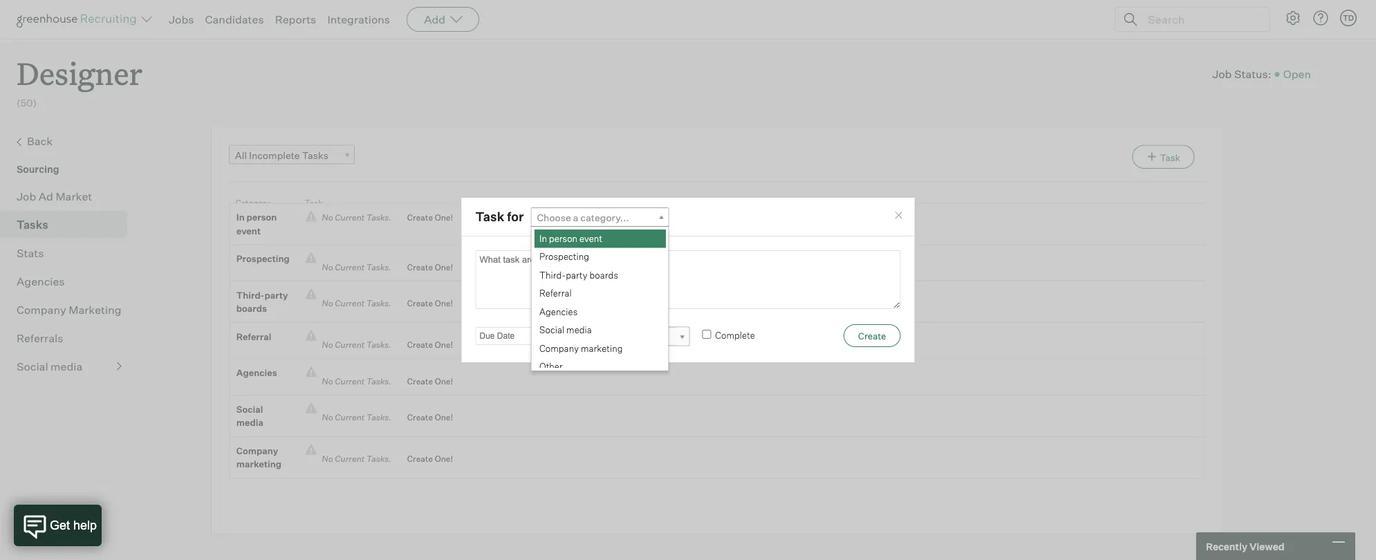 Task type: describe. For each thing, give the bounding box(es) containing it.
a
[[573, 212, 579, 224]]

in person event for no current tasks.
[[236, 212, 277, 236]]

assigned to
[[526, 198, 573, 208]]

tasks. for referral
[[367, 340, 392, 350]]

tasks. for social media
[[367, 412, 392, 423]]

no current tasks. for company marketing
[[317, 454, 397, 464]]

in person event for prospecting
[[539, 233, 602, 244]]

tasks link
[[17, 216, 122, 233]]

create for third-party boards
[[407, 298, 433, 309]]

none submit inside task for dialog
[[844, 324, 901, 347]]

no current tasks. for social media
[[317, 412, 397, 423]]

greenhouse recruiting image
[[17, 11, 141, 28]]

referrals link
[[17, 330, 122, 346]]

td button
[[1341, 10, 1357, 26]]

due
[[596, 198, 611, 208]]

1 vertical spatial social media
[[17, 360, 83, 373]]

market
[[56, 189, 92, 203]]

create one! link for third-party boards
[[397, 297, 453, 310]]

create for referral
[[407, 340, 433, 350]]

no for company marketing
[[322, 454, 333, 464]]

create for social media
[[407, 412, 433, 423]]

third-party boards option
[[534, 266, 666, 285]]

all
[[235, 149, 247, 161]]

0 vertical spatial agencies
[[17, 274, 65, 288]]

stats link
[[17, 245, 122, 261]]

candidates
[[205, 12, 264, 26]]

no for in person event
[[322, 212, 333, 223]]

add button
[[407, 7, 480, 32]]

task for
[[476, 209, 524, 225]]

2 vertical spatial company
[[236, 445, 278, 456]]

prospecting inside option
[[539, 251, 589, 262]]

one! for company marketing
[[435, 454, 453, 464]]

create one! for social media
[[407, 412, 453, 423]]

0 horizontal spatial media
[[51, 360, 83, 373]]

designer
[[17, 53, 143, 93]]

1 vertical spatial tasks
[[17, 218, 48, 232]]

no current tasks. for in person event
[[317, 212, 397, 223]]

0 horizontal spatial referral
[[236, 331, 271, 342]]

current for company marketing
[[335, 454, 365, 464]]

for
[[507, 209, 524, 225]]

marketing
[[69, 303, 121, 317]]

no for referral
[[322, 340, 333, 350]]

one! for in person event
[[435, 212, 453, 223]]

social media link
[[17, 358, 122, 375]]

back link
[[17, 133, 122, 151]]

party inside third-party boards 'option'
[[566, 269, 587, 280]]

company marketing option
[[534, 340, 666, 358]]

no for social media
[[322, 412, 333, 423]]

boards inside third-party boards
[[236, 303, 267, 314]]

Search text field
[[1145, 9, 1257, 29]]

1 horizontal spatial tasks
[[302, 149, 329, 161]]

referral option
[[534, 285, 666, 303]]

event for no current tasks.
[[236, 225, 261, 236]]

complete?
[[625, 198, 666, 208]]

stats
[[17, 246, 44, 260]]

designer link
[[17, 39, 143, 96]]

category...
[[581, 212, 630, 224]]

0 horizontal spatial prospecting
[[236, 253, 290, 264]]

create one! for third-party boards
[[407, 298, 453, 309]]

create for prospecting
[[407, 262, 433, 272]]

create one! link for company marketing
[[397, 453, 453, 466]]

1 horizontal spatial social
[[236, 404, 263, 415]]

1 vertical spatial party
[[265, 290, 288, 301]]

in person event option
[[534, 230, 666, 248]]

tasks. for third-party boards
[[367, 298, 392, 309]]

0 horizontal spatial company marketing
[[236, 445, 282, 470]]

no current tasks. for third-party boards
[[317, 298, 397, 309]]

configure image
[[1285, 10, 1302, 26]]

company marketing inside option
[[539, 343, 623, 354]]

viewed
[[1250, 541, 1285, 553]]

person for prospecting
[[549, 233, 577, 244]]

back
[[27, 134, 53, 148]]

(50)
[[17, 97, 37, 109]]

jobs
[[169, 12, 194, 26]]

complete
[[716, 330, 755, 341]]

all incomplete tasks link
[[229, 145, 355, 165]]

1 vertical spatial social
[[17, 360, 48, 373]]

add
[[424, 12, 446, 26]]

marketing inside company marketing option
[[581, 343, 623, 354]]

choose
[[537, 212, 571, 224]]

boards inside third-party boards 'option'
[[589, 269, 618, 280]]

jobs link
[[169, 12, 194, 26]]

td button
[[1338, 7, 1360, 29]]

incomplete
[[249, 149, 300, 161]]

category
[[236, 198, 271, 208]]

company marketing
[[17, 303, 121, 317]]

current for prospecting
[[335, 262, 365, 272]]

create one! for agencies
[[407, 376, 453, 387]]

Due Date text field
[[476, 327, 536, 345]]

prospecting option
[[534, 248, 666, 266]]



Task type: vqa. For each thing, say whether or not it's contained in the screenshot.
topmost referral
yes



Task type: locate. For each thing, give the bounding box(es) containing it.
6 no from the top
[[322, 412, 333, 423]]

third- inside third-party boards
[[236, 290, 265, 301]]

7 no from the top
[[322, 454, 333, 464]]

create
[[407, 212, 433, 223], [407, 262, 433, 272], [407, 298, 433, 309], [407, 340, 433, 350], [407, 376, 433, 387], [407, 412, 433, 423], [407, 454, 433, 464]]

0 horizontal spatial tasks
[[17, 218, 48, 232]]

1 horizontal spatial event
[[579, 233, 602, 244]]

in
[[236, 212, 245, 223], [539, 233, 547, 244]]

prospecting down in person event option
[[539, 251, 589, 262]]

current
[[335, 212, 365, 223], [335, 262, 365, 272], [335, 298, 365, 309], [335, 340, 365, 350], [335, 376, 365, 387], [335, 412, 365, 423], [335, 454, 365, 464]]

0 vertical spatial social
[[539, 324, 564, 335]]

task for sourcing
[[1161, 152, 1181, 163]]

1 horizontal spatial third-party boards
[[539, 269, 618, 280]]

in down choose on the top left of page
[[539, 233, 547, 244]]

in person event down category
[[236, 212, 277, 236]]

1 no current tasks. from the top
[[317, 212, 397, 223]]

1 vertical spatial third-party boards
[[236, 290, 288, 314]]

2 create from the top
[[407, 262, 433, 272]]

in for no current tasks.
[[236, 212, 245, 223]]

no for third-party boards
[[322, 298, 333, 309]]

0 horizontal spatial task
[[305, 198, 323, 208]]

0 vertical spatial tasks
[[302, 149, 329, 161]]

1 horizontal spatial party
[[566, 269, 587, 280]]

tasks.
[[367, 212, 392, 223], [367, 262, 392, 272], [367, 298, 392, 309], [367, 340, 392, 350], [367, 376, 392, 387], [367, 412, 392, 423], [367, 454, 392, 464]]

1 horizontal spatial task
[[476, 209, 505, 225]]

6 create one! link from the top
[[397, 411, 453, 425]]

in for prospecting
[[539, 233, 547, 244]]

3 create one! from the top
[[407, 298, 453, 309]]

prospecting
[[539, 251, 589, 262], [236, 253, 290, 264]]

job left ad
[[17, 189, 36, 203]]

1 horizontal spatial job
[[1213, 67, 1233, 81]]

no
[[322, 212, 333, 223], [322, 262, 333, 272], [322, 298, 333, 309], [322, 340, 333, 350], [322, 376, 333, 387], [322, 412, 333, 423], [322, 454, 333, 464]]

company
[[17, 303, 66, 317], [539, 343, 579, 354], [236, 445, 278, 456]]

agencies inside option
[[539, 306, 578, 317]]

create one! link for social media
[[397, 411, 453, 425]]

ad
[[39, 189, 53, 203]]

recently
[[1207, 541, 1248, 553]]

0 vertical spatial boards
[[589, 269, 618, 280]]

job left status:
[[1213, 67, 1233, 81]]

1 vertical spatial task
[[305, 198, 323, 208]]

1 horizontal spatial in
[[539, 233, 547, 244]]

no current tasks. for prospecting
[[317, 262, 397, 272]]

one! for agencies
[[435, 376, 453, 387]]

5 current from the top
[[335, 376, 365, 387]]

1 vertical spatial referral
[[236, 331, 271, 342]]

0 vertical spatial third-party boards
[[539, 269, 618, 280]]

job for job ad market
[[17, 189, 36, 203]]

1 horizontal spatial company
[[236, 445, 278, 456]]

1 vertical spatial person
[[549, 233, 577, 244]]

social media inside option
[[539, 324, 592, 335]]

person down category
[[247, 212, 277, 223]]

2 current from the top
[[335, 262, 365, 272]]

6 one! from the top
[[435, 412, 453, 423]]

in person event
[[236, 212, 277, 236], [539, 233, 602, 244]]

1 horizontal spatial person
[[549, 233, 577, 244]]

0 horizontal spatial event
[[236, 225, 261, 236]]

3 no from the top
[[322, 298, 333, 309]]

current for social media
[[335, 412, 365, 423]]

1 horizontal spatial company marketing
[[539, 343, 623, 354]]

What task are you going to do next? text field
[[476, 250, 901, 309]]

7 tasks. from the top
[[367, 454, 392, 464]]

third-party boards inside 'option'
[[539, 269, 618, 280]]

create one! for company marketing
[[407, 454, 453, 464]]

1 vertical spatial company marketing
[[236, 445, 282, 470]]

social media option
[[534, 321, 666, 340]]

2 horizontal spatial social media
[[539, 324, 592, 335]]

event down category
[[236, 225, 261, 236]]

create one!
[[407, 212, 453, 223], [407, 262, 453, 272], [407, 298, 453, 309], [407, 340, 453, 350], [407, 376, 453, 387], [407, 412, 453, 423], [407, 454, 453, 464]]

job inside job ad market link
[[17, 189, 36, 203]]

0 horizontal spatial job
[[17, 189, 36, 203]]

2 vertical spatial task
[[476, 209, 505, 225]]

one! for prospecting
[[435, 262, 453, 272]]

person for no current tasks.
[[247, 212, 277, 223]]

close image
[[894, 210, 905, 221]]

3 no current tasks. from the top
[[317, 298, 397, 309]]

create one! link for in person event
[[397, 211, 453, 224]]

job status:
[[1213, 67, 1272, 81]]

1 horizontal spatial prospecting
[[539, 251, 589, 262]]

1 vertical spatial media
[[51, 360, 83, 373]]

current for in person event
[[335, 212, 365, 223]]

1 horizontal spatial boards
[[589, 269, 618, 280]]

3 create one! link from the top
[[397, 297, 453, 310]]

1 create one! from the top
[[407, 212, 453, 223]]

person
[[247, 212, 277, 223], [549, 233, 577, 244]]

choose a category...
[[537, 212, 630, 224]]

3 create from the top
[[407, 298, 433, 309]]

job for job status:
[[1213, 67, 1233, 81]]

6 tasks. from the top
[[367, 412, 392, 423]]

2 vertical spatial social
[[236, 404, 263, 415]]

in down category
[[236, 212, 245, 223]]

create one! link for referral
[[397, 338, 453, 352]]

create one! link for agencies
[[397, 375, 453, 388]]

event up "prospecting" option
[[579, 233, 602, 244]]

2 horizontal spatial agencies
[[539, 306, 578, 317]]

6 create from the top
[[407, 412, 433, 423]]

tasks right incomplete
[[302, 149, 329, 161]]

allison tuohy
[[558, 331, 619, 343]]

one! for social media
[[435, 412, 453, 423]]

1 no from the top
[[322, 212, 333, 223]]

social
[[539, 324, 564, 335], [17, 360, 48, 373], [236, 404, 263, 415]]

2 create one! link from the top
[[397, 261, 453, 274]]

person inside option
[[549, 233, 577, 244]]

1 horizontal spatial referral
[[539, 288, 572, 299]]

5 no from the top
[[322, 376, 333, 387]]

5 create from the top
[[407, 376, 433, 387]]

0 horizontal spatial social media
[[17, 360, 83, 373]]

other option
[[534, 358, 666, 376]]

0 horizontal spatial in person event
[[236, 212, 277, 236]]

third-
[[539, 269, 566, 280], [236, 290, 265, 301]]

media
[[566, 324, 592, 335], [51, 360, 83, 373], [236, 417, 264, 428]]

3 tasks. from the top
[[367, 298, 392, 309]]

no current tasks. for agencies
[[317, 376, 397, 387]]

assigned
[[526, 198, 562, 208]]

task inside dialog
[[476, 209, 505, 225]]

1 horizontal spatial third-
[[539, 269, 566, 280]]

1 horizontal spatial agencies
[[236, 368, 277, 379]]

0 horizontal spatial agencies
[[17, 274, 65, 288]]

candidates link
[[205, 12, 264, 26]]

one! for referral
[[435, 340, 453, 350]]

tuohy
[[591, 331, 619, 343]]

party
[[566, 269, 587, 280], [265, 290, 288, 301]]

4 create one! link from the top
[[397, 338, 453, 352]]

0 horizontal spatial marketing
[[236, 459, 282, 470]]

1 vertical spatial in
[[539, 233, 547, 244]]

choose a category... link
[[531, 207, 669, 227]]

no current tasks. for referral
[[317, 340, 397, 350]]

5 create one! from the top
[[407, 376, 453, 387]]

current for agencies
[[335, 376, 365, 387]]

media inside option
[[566, 324, 592, 335]]

social media
[[539, 324, 592, 335], [17, 360, 83, 373], [236, 404, 264, 428]]

allison tuohy link
[[552, 327, 690, 347]]

one!
[[435, 212, 453, 223], [435, 262, 453, 272], [435, 298, 453, 309], [435, 340, 453, 350], [435, 376, 453, 387], [435, 412, 453, 423], [435, 454, 453, 464]]

agencies
[[17, 274, 65, 288], [539, 306, 578, 317], [236, 368, 277, 379]]

tasks. for company marketing
[[367, 454, 392, 464]]

3 current from the top
[[335, 298, 365, 309]]

other
[[539, 361, 563, 372]]

1 create one! link from the top
[[397, 211, 453, 224]]

person down choose on the top left of page
[[549, 233, 577, 244]]

2 no from the top
[[322, 262, 333, 272]]

1 vertical spatial third-
[[236, 290, 265, 301]]

2 vertical spatial social media
[[236, 404, 264, 428]]

current for referral
[[335, 340, 365, 350]]

social inside option
[[539, 324, 564, 335]]

0 vertical spatial media
[[566, 324, 592, 335]]

1 vertical spatial marketing
[[236, 459, 282, 470]]

company marketing link
[[17, 301, 122, 318]]

event inside in person event
[[236, 225, 261, 236]]

status:
[[1235, 67, 1272, 81]]

6 no current tasks. from the top
[[317, 412, 397, 423]]

0 vertical spatial job
[[1213, 67, 1233, 81]]

event for prospecting
[[579, 233, 602, 244]]

1 vertical spatial boards
[[236, 303, 267, 314]]

event
[[236, 225, 261, 236], [579, 233, 602, 244]]

designer (50)
[[17, 53, 143, 109]]

1 vertical spatial agencies
[[539, 306, 578, 317]]

0 vertical spatial in
[[236, 212, 245, 223]]

list box containing in person event
[[532, 230, 666, 376]]

0 vertical spatial social media
[[539, 324, 592, 335]]

no current tasks.
[[317, 212, 397, 223], [317, 262, 397, 272], [317, 298, 397, 309], [317, 340, 397, 350], [317, 376, 397, 387], [317, 412, 397, 423], [317, 454, 397, 464]]

Complete checkbox
[[702, 330, 711, 339]]

create for in person event
[[407, 212, 433, 223]]

7 one! from the top
[[435, 454, 453, 464]]

marketing
[[581, 343, 623, 354], [236, 459, 282, 470]]

agencies option
[[534, 303, 666, 321]]

1 vertical spatial job
[[17, 189, 36, 203]]

2 horizontal spatial media
[[566, 324, 592, 335]]

0 horizontal spatial company
[[17, 303, 66, 317]]

current for third-party boards
[[335, 298, 365, 309]]

referral
[[539, 288, 572, 299], [236, 331, 271, 342]]

in person event inside option
[[539, 233, 602, 244]]

job
[[1213, 67, 1233, 81], [17, 189, 36, 203]]

0 horizontal spatial party
[[265, 290, 288, 301]]

7 create from the top
[[407, 454, 433, 464]]

create one! link
[[397, 211, 453, 224], [397, 261, 453, 274], [397, 297, 453, 310], [397, 338, 453, 352], [397, 375, 453, 388], [397, 411, 453, 425], [397, 453, 453, 466]]

create for company marketing
[[407, 454, 433, 464]]

0 vertical spatial party
[[566, 269, 587, 280]]

5 no current tasks. from the top
[[317, 376, 397, 387]]

integrations
[[328, 12, 390, 26]]

1 horizontal spatial in person event
[[539, 233, 602, 244]]

2 horizontal spatial company
[[539, 343, 579, 354]]

0 horizontal spatial in
[[236, 212, 245, 223]]

0 horizontal spatial person
[[247, 212, 277, 223]]

in inside in person event
[[236, 212, 245, 223]]

create one! for referral
[[407, 340, 453, 350]]

person inside in person event
[[247, 212, 277, 223]]

4 create one! from the top
[[407, 340, 453, 350]]

4 one! from the top
[[435, 340, 453, 350]]

list box
[[532, 230, 666, 376]]

to
[[564, 198, 573, 208]]

event inside in person event option
[[579, 233, 602, 244]]

in person event down a on the top left
[[539, 233, 602, 244]]

create for agencies
[[407, 376, 433, 387]]

create one! link for prospecting
[[397, 261, 453, 274]]

7 create one! from the top
[[407, 454, 453, 464]]

1 horizontal spatial marketing
[[581, 343, 623, 354]]

0 horizontal spatial social
[[17, 360, 48, 373]]

tasks. for agencies
[[367, 376, 392, 387]]

0 vertical spatial third-
[[539, 269, 566, 280]]

4 no from the top
[[322, 340, 333, 350]]

job ad market
[[17, 189, 92, 203]]

3 one! from the top
[[435, 298, 453, 309]]

1 tasks. from the top
[[367, 212, 392, 223]]

2 horizontal spatial social
[[539, 324, 564, 335]]

prospecting down category
[[236, 253, 290, 264]]

open
[[1284, 67, 1312, 81]]

7 no current tasks. from the top
[[317, 454, 397, 464]]

2 horizontal spatial task
[[1161, 152, 1181, 163]]

referral inside option
[[539, 288, 572, 299]]

2 one! from the top
[[435, 262, 453, 272]]

4 tasks. from the top
[[367, 340, 392, 350]]

1 horizontal spatial social media
[[236, 404, 264, 428]]

7 current from the top
[[335, 454, 365, 464]]

0 horizontal spatial third-
[[236, 290, 265, 301]]

reports link
[[275, 12, 316, 26]]

5 create one! link from the top
[[397, 375, 453, 388]]

no for agencies
[[322, 376, 333, 387]]

0 vertical spatial task
[[1161, 152, 1181, 163]]

0 vertical spatial referral
[[539, 288, 572, 299]]

0 vertical spatial marketing
[[581, 343, 623, 354]]

all incomplete tasks
[[235, 149, 329, 161]]

tasks. for prospecting
[[367, 262, 392, 272]]

0 vertical spatial company marketing
[[539, 343, 623, 354]]

0 vertical spatial company
[[17, 303, 66, 317]]

recently viewed
[[1207, 541, 1285, 553]]

0 horizontal spatial third-party boards
[[236, 290, 288, 314]]

2 vertical spatial agencies
[[236, 368, 277, 379]]

2 tasks. from the top
[[367, 262, 392, 272]]

third- inside 'option'
[[539, 269, 566, 280]]

6 create one! from the top
[[407, 412, 453, 423]]

4 no current tasks. from the top
[[317, 340, 397, 350]]

create one! for in person event
[[407, 212, 453, 223]]

no for prospecting
[[322, 262, 333, 272]]

job ad market link
[[17, 188, 122, 205]]

task
[[1161, 152, 1181, 163], [305, 198, 323, 208], [476, 209, 505, 225]]

7 create one! link from the top
[[397, 453, 453, 466]]

task for dialog
[[461, 197, 916, 363]]

tasks. for in person event
[[367, 212, 392, 223]]

one! for third-party boards
[[435, 298, 453, 309]]

tasks
[[302, 149, 329, 161], [17, 218, 48, 232]]

4 create from the top
[[407, 340, 433, 350]]

1 current from the top
[[335, 212, 365, 223]]

4 current from the top
[[335, 340, 365, 350]]

2 create one! from the top
[[407, 262, 453, 272]]

1 create from the top
[[407, 212, 433, 223]]

td
[[1344, 13, 1355, 22]]

in inside option
[[539, 233, 547, 244]]

company marketing
[[539, 343, 623, 354], [236, 445, 282, 470]]

1 vertical spatial company
[[539, 343, 579, 354]]

2 no current tasks. from the top
[[317, 262, 397, 272]]

0 vertical spatial person
[[247, 212, 277, 223]]

integrations link
[[328, 12, 390, 26]]

2 vertical spatial media
[[236, 417, 264, 428]]

referrals
[[17, 331, 63, 345]]

third-party boards
[[539, 269, 618, 280], [236, 290, 288, 314]]

5 one! from the top
[[435, 376, 453, 387]]

task for task
[[305, 198, 323, 208]]

reports
[[275, 12, 316, 26]]

boards
[[589, 269, 618, 280], [236, 303, 267, 314]]

6 current from the top
[[335, 412, 365, 423]]

5 tasks. from the top
[[367, 376, 392, 387]]

tasks up stats
[[17, 218, 48, 232]]

1 horizontal spatial media
[[236, 417, 264, 428]]

0 horizontal spatial boards
[[236, 303, 267, 314]]

agencies link
[[17, 273, 122, 290]]

company inside company marketing option
[[539, 343, 579, 354]]

create one! for prospecting
[[407, 262, 453, 272]]

company inside 'company marketing' link
[[17, 303, 66, 317]]

1 one! from the top
[[435, 212, 453, 223]]

allison
[[558, 331, 589, 343]]

None submit
[[844, 324, 901, 347]]

sourcing
[[17, 163, 59, 175]]



